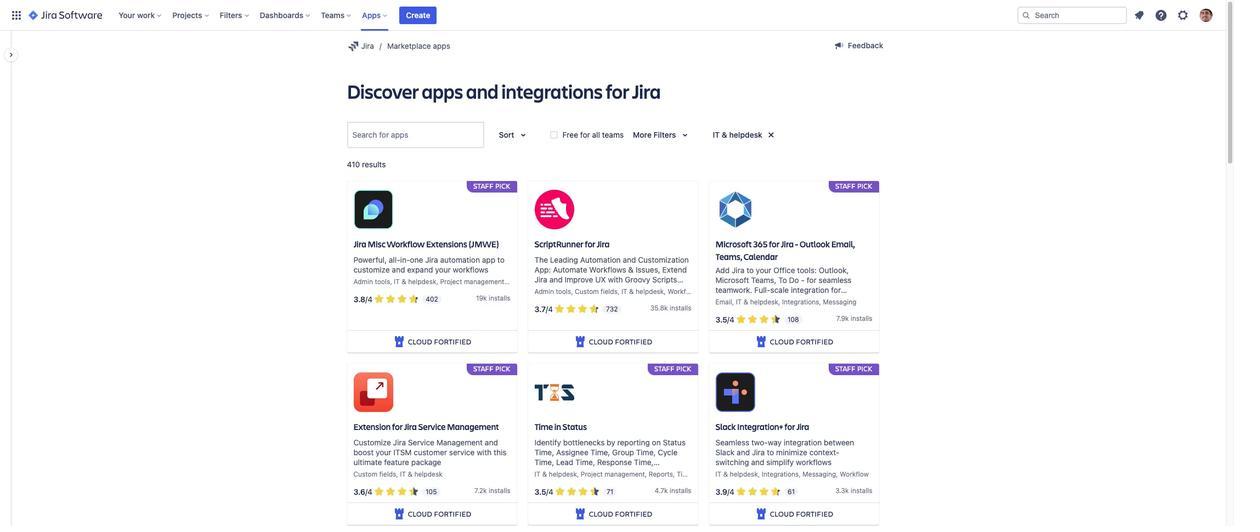 Task type: describe. For each thing, give the bounding box(es) containing it.
to inside add jira to your office tools: outlook, microsoft teams, to do - for seamless teamwork. full-scale integration for microsoft 365
[[747, 266, 754, 275]]

results
[[362, 160, 386, 169]]

365 inside microsoft 365 for jira - outlook email, teams, calendar
[[753, 238, 768, 250]]

apps for marketplace
[[433, 41, 450, 50]]

install for microsoft 365 for jira - outlook email, teams, calendar
[[851, 315, 869, 323]]

your inside customize jira service management and boost your itsm customer service with this ultimate feature package custom fields , it & helpdesk
[[376, 448, 391, 457]]

customize
[[354, 265, 390, 274]]

& left the remove selected icon
[[722, 130, 727, 139]]

cloud fortified for extension for jira service management
[[408, 509, 471, 519]]

with inside customize jira service management and boost your itsm customer service with this ultimate feature package custom fields , it & helpdesk
[[477, 448, 492, 457]]

, down assignee
[[577, 470, 579, 479]]

teams
[[602, 130, 624, 139]]

extension for jira service management image
[[354, 373, 393, 412]]

it inside customize jira service management and boost your itsm customer service with this ultimate feature package custom fields , it & helpdesk
[[400, 470, 406, 479]]

3.7
[[535, 304, 546, 314]]

3.5 for time in status
[[535, 487, 546, 496]]

way
[[768, 438, 782, 447]]

& inside seamless two-way integration between slack and jira to minimize context- switching and simplify workflows it & helpdesk , integrations , messaging , workflow
[[724, 470, 728, 479]]

0 vertical spatial messaging
[[823, 298, 857, 306]]

7.2k
[[475, 487, 487, 495]]

for right "extension"
[[392, 421, 403, 433]]

marketplace apps link
[[387, 40, 450, 53]]

helpdesk inside customize jira service management and boost your itsm customer service with this ultimate feature package custom fields , it & helpdesk
[[414, 470, 443, 479]]

cloud for extension for jira service management
[[408, 509, 432, 519]]

helpdesk down full-
[[750, 298, 779, 306]]

time in status image
[[535, 373, 574, 412]]

bottlenecks
[[563, 438, 605, 447]]

cloud fortified for jira misc workflow extensions (jmwe)
[[408, 336, 471, 347]]

itsm
[[394, 448, 412, 457]]

app
[[482, 255, 496, 265]]

all
[[592, 130, 600, 139]]

primary element
[[7, 0, 1018, 30]]

time, down identify
[[535, 448, 554, 457]]

3.5 / 4 for time in status
[[535, 487, 554, 496]]

scriptrunner for jira
[[535, 238, 610, 250]]

jira inside the leading automation and customization app: automate workflows & issues, extend jira and improve ux with groovy scripts and jql
[[535, 275, 548, 284]]

your work
[[119, 10, 155, 19]]

Search for apps field
[[349, 125, 482, 145]]

fortified for microsoft 365 for jira - outlook email, teams, calendar
[[796, 336, 834, 347]]

scriptrunner
[[535, 238, 584, 250]]

cloud fortified for time in status
[[589, 509, 652, 519]]

workflow up the "35.8k install s"
[[668, 288, 697, 296]]

, down improve
[[571, 288, 573, 296]]

4 for microsoft 365 for jira - outlook email, teams, calendar
[[730, 315, 735, 324]]

it & helpdesk
[[713, 130, 763, 139]]

workflow up in-
[[387, 238, 425, 250]]

2 microsoft from the top
[[716, 276, 749, 285]]

to inside seamless two-way integration between slack and jira to minimize context- switching and simplify workflows it & helpdesk , integrations , messaging , workflow
[[767, 448, 774, 457]]

, left reports
[[645, 470, 647, 479]]

cloud fortified app badge image for slack integration+ for jira
[[755, 508, 768, 521]]

for inside microsoft 365 for jira - outlook email, teams, calendar
[[769, 238, 780, 250]]

app:
[[535, 265, 551, 274]]

jira misc workflow extensions (jmwe) image
[[354, 190, 393, 230]]

3.3k install s
[[836, 487, 873, 495]]

your inside add jira to your office tools: outlook, microsoft teams, to do - for seamless teamwork. full-scale integration for microsoft 365
[[756, 266, 772, 275]]

for down tools:
[[807, 276, 817, 285]]

improve
[[565, 275, 593, 284]]

your work button
[[115, 6, 166, 24]]

issues,
[[636, 265, 661, 274]]

0 vertical spatial service
[[418, 421, 446, 433]]

fortified for extension for jira service management
[[434, 509, 471, 519]]

two-
[[752, 438, 768, 447]]

automate
[[553, 265, 587, 274]]

seamless
[[819, 276, 852, 285]]

0 vertical spatial integrations
[[782, 298, 819, 306]]

4 for scriptrunner for jira
[[548, 304, 553, 314]]

discover
[[347, 78, 419, 104]]

settings image
[[1177, 9, 1190, 22]]

reporting
[[618, 438, 650, 447]]

staff pick for management
[[474, 364, 511, 374]]

projects
[[172, 10, 202, 19]]

jira inside microsoft 365 for jira - outlook email, teams, calendar
[[781, 238, 794, 250]]

1 vertical spatial tools
[[556, 288, 571, 296]]

cloud fortified down 732
[[589, 336, 652, 347]]

, down minimize
[[799, 470, 801, 479]]

& down 'groovy'
[[629, 288, 634, 296]]

1 horizontal spatial management
[[605, 470, 645, 479]]

& down identify
[[542, 470, 547, 479]]

, down all- at the left of page
[[390, 278, 392, 286]]

3.8
[[354, 294, 366, 304]]

3.7 / 4
[[535, 304, 553, 314]]

7.9k
[[837, 315, 849, 323]]

dashboards
[[260, 10, 303, 19]]

time, up it & helpdesk , project management , reports , time tracking
[[634, 458, 654, 467]]

microsoft 365 for jira - outlook email, teams, calendar
[[716, 238, 855, 262]]

project inside powerful, all-in-one jira automation app to customize and expand your workflows admin tools , it & helpdesk , project management , workflow
[[440, 278, 462, 286]]

1 horizontal spatial fields
[[601, 288, 618, 296]]

Search field
[[1018, 6, 1128, 24]]

, inside customize jira service management and boost your itsm customer service with this ultimate feature package custom fields , it & helpdesk
[[396, 470, 398, 479]]

cloud fortified for slack integration+ for jira
[[770, 509, 834, 519]]

feedback
[[848, 41, 884, 50]]

410
[[347, 160, 360, 169]]

integration inside seamless two-way integration between slack and jira to minimize context- switching and simplify workflows it & helpdesk , integrations , messaging , workflow
[[784, 438, 822, 447]]

, up 4.7k install s at the right of page
[[673, 470, 675, 479]]

extensions
[[426, 238, 467, 250]]

19k
[[476, 294, 487, 302]]

for up minimize
[[785, 421, 795, 433]]

apps button
[[359, 6, 392, 24]]

automation
[[440, 255, 480, 265]]

staff for -
[[836, 181, 856, 191]]

time, down assignee
[[576, 458, 595, 467]]

filters button
[[217, 6, 253, 24]]

4 for time in status
[[549, 487, 554, 496]]

install for extension for jira service management
[[489, 487, 507, 495]]

108
[[788, 315, 799, 324]]

customer
[[414, 448, 447, 457]]

& inside powerful, all-in-one jira automation app to customize and expand your workflows admin tools , it & helpdesk , project management , workflow
[[402, 278, 406, 286]]

dashboards button
[[257, 6, 314, 24]]

helpdesk down the lead
[[549, 470, 577, 479]]

slack integration+ for jira
[[716, 421, 810, 433]]

leading
[[550, 255, 578, 265]]

/ for microsoft 365 for jira - outlook email, teams, calendar
[[727, 315, 730, 324]]

switching
[[716, 458, 749, 467]]

0 vertical spatial management
[[447, 421, 499, 433]]

and inside powerful, all-in-one jira automation app to customize and expand your workflows admin tools , it & helpdesk , project management , workflow
[[392, 265, 405, 274]]

3.5 for microsoft 365 for jira - outlook email, teams, calendar
[[716, 315, 727, 324]]

lead
[[556, 458, 574, 467]]

customization
[[638, 255, 689, 265]]

more filters
[[633, 130, 676, 139]]

it inside seamless two-way integration between slack and jira to minimize context- switching and simplify workflows it & helpdesk , integrations , messaging , workflow
[[716, 470, 722, 479]]

and inside customize jira service management and boost your itsm customer service with this ultimate feature package custom fields , it & helpdesk
[[485, 438, 498, 447]]

61
[[788, 488, 795, 496]]

service inside customize jira service management and boost your itsm customer service with this ultimate feature package custom fields , it & helpdesk
[[408, 438, 435, 447]]

fortified for slack integration+ for jira
[[796, 509, 834, 519]]

cycle
[[658, 448, 678, 457]]

3.9 / 4
[[716, 487, 735, 496]]

extension
[[354, 421, 391, 433]]

email , it & helpdesk , integrations , messaging
[[716, 298, 857, 306]]

slack integration+ for jira image
[[716, 373, 755, 412]]

, up 3.3k
[[836, 470, 838, 479]]

for down seamless
[[831, 286, 841, 295]]

cloud for slack integration+ for jira
[[770, 509, 794, 519]]

slack inside seamless two-way integration between slack and jira to minimize context- switching and simplify workflows it & helpdesk , integrations , messaging , workflow
[[716, 448, 735, 457]]

powerful,
[[354, 255, 387, 265]]

appswitcher icon image
[[10, 9, 23, 22]]

, down seamless
[[819, 298, 821, 306]]

cloud fortified app badge image for workflow
[[393, 335, 406, 349]]

workflows inside seamless two-way integration between slack and jira to minimize context- switching and simplify workflows it & helpdesk , integrations , messaging , workflow
[[796, 458, 832, 467]]

& down 'teamwork.'
[[744, 298, 749, 306]]

add
[[716, 266, 730, 275]]

with inside the leading automation and customization app: automate workflows & issues, extend jira and improve ux with groovy scripts and jql
[[608, 275, 623, 284]]

workflows inside powerful, all-in-one jira automation app to customize and expand your workflows admin tools , it & helpdesk , project management , workflow
[[453, 265, 489, 274]]

calendar
[[744, 251, 778, 262]]

/ for scriptrunner for jira
[[546, 304, 548, 314]]

scriptrunner for jira image
[[535, 190, 574, 230]]

it down identify
[[535, 470, 541, 479]]

identify bottlenecks by reporting on status time, assignee time, group time, cycle time, lead time, response time, resolution time
[[535, 438, 686, 477]]

seamless
[[716, 438, 750, 447]]

tools:
[[797, 266, 817, 275]]

microsoft 365 for jira - outlook email, teams, calendar image
[[716, 190, 755, 230]]

workflow inside powerful, all-in-one jira automation app to customize and expand your workflows admin tools , it & helpdesk , project management , workflow
[[508, 278, 537, 286]]

workflows
[[589, 265, 626, 274]]

workflow inside seamless two-way integration between slack and jira to minimize context- switching and simplify workflows it & helpdesk , integrations , messaging , workflow
[[840, 470, 869, 479]]

remove selected image
[[765, 128, 778, 142]]

0 horizontal spatial time
[[535, 421, 553, 433]]

filters inside popup button
[[220, 10, 242, 19]]

package
[[411, 458, 441, 467]]

ux
[[595, 275, 606, 284]]

4.7k
[[655, 487, 668, 495]]

1 horizontal spatial project
[[581, 470, 603, 479]]

fortified for time in status
[[615, 509, 652, 519]]

0 horizontal spatial status
[[563, 421, 587, 433]]

jira inside customize jira service management and boost your itsm customer service with this ultimate feature package custom fields , it & helpdesk
[[393, 438, 406, 447]]

it down 'teamwork.'
[[736, 298, 742, 306]]

cloud fortified app badge image for jira
[[393, 508, 406, 521]]

helpdesk left the remove selected icon
[[729, 130, 763, 139]]

, down two-
[[758, 470, 760, 479]]

0 vertical spatial custom
[[575, 288, 599, 296]]

it & helpdesk , project management , reports , time tracking
[[535, 470, 719, 479]]

your profile and settings image
[[1200, 9, 1213, 22]]

group
[[612, 448, 634, 457]]

helpdesk inside seamless two-way integration between slack and jira to minimize context- switching and simplify workflows it & helpdesk , integrations , messaging , workflow
[[730, 470, 758, 479]]

1 horizontal spatial filters
[[654, 130, 676, 139]]

integrations
[[502, 78, 603, 104]]

it down 'groovy'
[[622, 288, 628, 296]]

4 for slack integration+ for jira
[[730, 487, 735, 496]]

staff pick for -
[[836, 181, 873, 191]]

free for all teams
[[563, 130, 624, 139]]

365 inside add jira to your office tools: outlook, microsoft teams, to do - for seamless teamwork. full-scale integration for microsoft 365
[[751, 295, 766, 305]]



Task type: locate. For each thing, give the bounding box(es) containing it.
s for extension for jira service management
[[507, 487, 511, 495]]

1 cloud fortified app badge image from the top
[[393, 335, 406, 349]]

install for jira misc workflow extensions (jmwe)
[[489, 294, 507, 302]]

0 vertical spatial management
[[464, 278, 504, 286]]

project down automation
[[440, 278, 462, 286]]

0 horizontal spatial workflows
[[453, 265, 489, 274]]

2 cloud fortified app badge image from the top
[[393, 508, 406, 521]]

, up 402 at the left of page
[[436, 278, 438, 286]]

365 down full-
[[751, 295, 766, 305]]

email
[[716, 298, 732, 306]]

s right 7.9k
[[869, 315, 873, 323]]

it down the feature
[[400, 470, 406, 479]]

1 vertical spatial management
[[605, 470, 645, 479]]

71
[[607, 488, 614, 496]]

to inside powerful, all-in-one jira automation app to customize and expand your workflows admin tools , it & helpdesk , project management , workflow
[[498, 255, 505, 265]]

1 vertical spatial project
[[581, 470, 603, 479]]

1 microsoft from the top
[[716, 238, 752, 250]]

3.5 / 4 for microsoft 365 for jira - outlook email, teams, calendar
[[716, 315, 735, 324]]

helpdesk inside powerful, all-in-one jira automation app to customize and expand your workflows admin tools , it & helpdesk , project management , workflow
[[408, 278, 436, 286]]

staff pick for (jmwe)
[[474, 181, 511, 191]]

0 vertical spatial microsoft
[[716, 238, 752, 250]]

0 horizontal spatial teams,
[[716, 251, 742, 262]]

management up 19k
[[464, 278, 504, 286]]

1 vertical spatial cloud fortified app badge image
[[393, 508, 406, 521]]

in
[[554, 421, 561, 433]]

1 vertical spatial custom
[[354, 470, 378, 479]]

project down response at the bottom of the page
[[581, 470, 603, 479]]

1 horizontal spatial to
[[747, 266, 754, 275]]

to
[[779, 276, 787, 285]]

it down all- at the left of page
[[394, 278, 400, 286]]

/ down email
[[727, 315, 730, 324]]

1 vertical spatial messaging
[[803, 470, 836, 479]]

1 vertical spatial integration
[[784, 438, 822, 447]]

0 horizontal spatial management
[[464, 278, 504, 286]]

0 vertical spatial teams,
[[716, 251, 742, 262]]

1 vertical spatial integrations
[[762, 470, 799, 479]]

- left outlook
[[795, 238, 798, 250]]

to down calendar
[[747, 266, 754, 275]]

teams,
[[716, 251, 742, 262], [751, 276, 777, 285]]

jql
[[550, 285, 564, 294]]

workflows down the context-
[[796, 458, 832, 467]]

, down the feature
[[396, 470, 398, 479]]

for up automation
[[585, 238, 596, 250]]

status inside identify bottlenecks by reporting on status time, assignee time, group time, cycle time, lead time, response time, resolution time
[[663, 438, 686, 447]]

s right 3.3k
[[869, 487, 873, 495]]

4 for jira misc workflow extensions (jmwe)
[[368, 294, 373, 304]]

3.5 / 4
[[716, 315, 735, 324], [535, 487, 554, 496]]

response
[[597, 458, 632, 467]]

cloud for microsoft 365 for jira - outlook email, teams, calendar
[[770, 336, 794, 347]]

0 horizontal spatial your
[[376, 448, 391, 457]]

work
[[137, 10, 155, 19]]

0 vertical spatial filters
[[220, 10, 242, 19]]

4 for extension for jira service management
[[368, 487, 373, 496]]

microsoft down 'teamwork.'
[[716, 295, 749, 305]]

1 vertical spatial teams,
[[751, 276, 777, 285]]

- right 'do'
[[801, 276, 805, 285]]

1 vertical spatial microsoft
[[716, 276, 749, 285]]

integrations inside seamless two-way integration between slack and jira to minimize context- switching and simplify workflows it & helpdesk , integrations , messaging , workflow
[[762, 470, 799, 479]]

2 vertical spatial to
[[767, 448, 774, 457]]

s for microsoft 365 for jira - outlook email, teams, calendar
[[869, 315, 873, 323]]

messaging down the context-
[[803, 470, 836, 479]]

the leading automation and customization app: automate workflows & issues, extend jira and improve ux with groovy scripts and jql
[[535, 255, 689, 294]]

to down way
[[767, 448, 774, 457]]

tools down improve
[[556, 288, 571, 296]]

1 vertical spatial slack
[[716, 448, 735, 457]]

full-
[[755, 286, 771, 295]]

2 horizontal spatial your
[[756, 266, 772, 275]]

7.2k install s
[[475, 487, 511, 495]]

apps
[[433, 41, 450, 50], [422, 78, 463, 104]]

/
[[366, 294, 368, 304], [546, 304, 548, 314], [727, 315, 730, 324], [365, 487, 368, 496], [546, 487, 549, 496], [728, 487, 730, 496]]

402
[[426, 295, 438, 303]]

microsoft inside microsoft 365 for jira - outlook email, teams, calendar
[[716, 238, 752, 250]]

install for scriptrunner for jira
[[670, 304, 688, 312]]

feedback button
[[826, 37, 890, 54]]

notifications image
[[1133, 9, 1146, 22]]

between
[[824, 438, 855, 447]]

0 vertical spatial fields
[[601, 288, 618, 296]]

workflows down automation
[[453, 265, 489, 274]]

extension for jira service management
[[354, 421, 499, 433]]

cloud down 402 at the left of page
[[408, 336, 432, 347]]

email,
[[832, 238, 855, 250]]

apps
[[362, 10, 381, 19]]

messaging
[[823, 298, 857, 306], [803, 470, 836, 479]]

& up 'groovy'
[[628, 265, 634, 274]]

cloud fortified app badge image for time in status
[[574, 508, 587, 521]]

1 horizontal spatial status
[[663, 438, 686, 447]]

3.5 down resolution
[[535, 487, 546, 496]]

0 vertical spatial slack
[[716, 421, 736, 433]]

misc
[[368, 238, 386, 250]]

integration inside add jira to your office tools: outlook, microsoft teams, to do - for seamless teamwork. full-scale integration for microsoft 365
[[791, 286, 829, 295]]

3.8 / 4
[[354, 294, 373, 304]]

custom down ultimate
[[354, 470, 378, 479]]

1 horizontal spatial admin
[[535, 288, 554, 296]]

0 vertical spatial project
[[440, 278, 462, 286]]

& down the feature
[[408, 470, 413, 479]]

& inside customize jira service management and boost your itsm customer service with this ultimate feature package custom fields , it & helpdesk
[[408, 470, 413, 479]]

sidebar navigation image
[[0, 44, 24, 66]]

2 vertical spatial microsoft
[[716, 295, 749, 305]]

0 horizontal spatial to
[[498, 255, 505, 265]]

1 vertical spatial -
[[801, 276, 805, 285]]

0 horizontal spatial 3.5 / 4
[[535, 487, 554, 496]]

time left in
[[535, 421, 553, 433]]

admin tools , custom fields , it & helpdesk , workflow
[[535, 288, 697, 296]]

for left all at the top left of page
[[580, 130, 590, 139]]

cloud down 105
[[408, 509, 432, 519]]

pick
[[495, 181, 511, 191], [857, 181, 873, 191], [495, 364, 511, 374], [676, 364, 692, 374], [857, 364, 873, 374]]

/ for slack integration+ for jira
[[728, 487, 730, 496]]

0 vertical spatial -
[[795, 238, 798, 250]]

groovy
[[625, 275, 650, 284]]

with left this
[[477, 448, 492, 457]]

4.7k install s
[[655, 487, 692, 495]]

banner containing your work
[[0, 0, 1226, 31]]

, up 19k install s
[[504, 278, 506, 286]]

35.8k
[[651, 304, 668, 312]]

it inside powerful, all-in-one jira automation app to customize and expand your workflows admin tools , it & helpdesk , project management , workflow
[[394, 278, 400, 286]]

1 vertical spatial management
[[437, 438, 483, 447]]

1 horizontal spatial tools
[[556, 288, 571, 296]]

outlook
[[800, 238, 830, 250]]

scripts
[[653, 275, 677, 284]]

minimize
[[776, 448, 808, 457]]

apps for discover
[[422, 78, 463, 104]]

0 horizontal spatial project
[[440, 278, 462, 286]]

cloud down 108
[[770, 336, 794, 347]]

1 horizontal spatial -
[[801, 276, 805, 285]]

your
[[119, 10, 135, 19]]

install right 3.3k
[[851, 487, 869, 495]]

cloud for jira misc workflow extensions (jmwe)
[[408, 336, 432, 347]]

s right 4.7k
[[688, 487, 692, 495]]

pick for (jmwe)
[[495, 181, 511, 191]]

install right 4.7k
[[670, 487, 688, 495]]

3.6 / 4
[[354, 487, 373, 496]]

fields inside customize jira service management and boost your itsm customer service with this ultimate feature package custom fields , it & helpdesk
[[379, 470, 396, 479]]

teams, inside microsoft 365 for jira - outlook email, teams, calendar
[[716, 251, 742, 262]]

2 slack from the top
[[716, 448, 735, 457]]

time, down by
[[591, 448, 610, 457]]

ultimate
[[354, 458, 382, 467]]

it
[[713, 130, 720, 139], [394, 278, 400, 286], [622, 288, 628, 296], [736, 298, 742, 306], [400, 470, 406, 479], [535, 470, 541, 479], [716, 470, 722, 479]]

s for jira misc workflow extensions (jmwe)
[[507, 294, 511, 302]]

teamwork.
[[716, 286, 753, 295]]

slack up switching
[[716, 448, 735, 457]]

for up teams
[[606, 78, 629, 104]]

search image
[[1022, 11, 1031, 19]]

management inside powerful, all-in-one jira automation app to customize and expand your workflows admin tools , it & helpdesk , project management , workflow
[[464, 278, 504, 286]]

cloud for time in status
[[589, 509, 613, 519]]

1 slack from the top
[[716, 421, 736, 433]]

project
[[440, 278, 462, 286], [581, 470, 603, 479]]

teams
[[321, 10, 345, 19]]

3.5 / 4 down resolution
[[535, 487, 554, 496]]

cloud down 732
[[589, 336, 613, 347]]

staff for management
[[474, 364, 494, 374]]

it left the remove selected icon
[[713, 130, 720, 139]]

tools
[[375, 278, 390, 286], [556, 288, 571, 296]]

identify
[[535, 438, 561, 447]]

management inside customize jira service management and boost your itsm customer service with this ultimate feature package custom fields , it & helpdesk
[[437, 438, 483, 447]]

0 horizontal spatial custom
[[354, 470, 378, 479]]

banner
[[0, 0, 1226, 31]]

&
[[722, 130, 727, 139], [628, 265, 634, 274], [402, 278, 406, 286], [629, 288, 634, 296], [744, 298, 749, 306], [408, 470, 413, 479], [542, 470, 547, 479], [724, 470, 728, 479]]

your down automation
[[435, 265, 451, 274]]

pick for -
[[857, 181, 873, 191]]

apps right marketplace
[[433, 41, 450, 50]]

for
[[606, 78, 629, 104], [580, 130, 590, 139], [585, 238, 596, 250], [769, 238, 780, 250], [807, 276, 817, 285], [831, 286, 841, 295], [392, 421, 403, 433], [785, 421, 795, 433]]

s for time in status
[[688, 487, 692, 495]]

cloud fortified app badge image
[[393, 335, 406, 349], [393, 508, 406, 521]]

1 horizontal spatial workflows
[[796, 458, 832, 467]]

0 vertical spatial to
[[498, 255, 505, 265]]

more
[[633, 130, 652, 139]]

0 vertical spatial status
[[563, 421, 587, 433]]

custom inside customize jira service management and boost your itsm customer service with this ultimate feature package custom fields , it & helpdesk
[[354, 470, 378, 479]]

0 vertical spatial apps
[[433, 41, 450, 50]]

teams, inside add jira to your office tools: outlook, microsoft teams, to do - for seamless teamwork. full-scale integration for microsoft 365
[[751, 276, 777, 285]]

integrations up 108
[[782, 298, 819, 306]]

microsoft
[[716, 238, 752, 250], [716, 276, 749, 285], [716, 295, 749, 305]]

0 horizontal spatial tools
[[375, 278, 390, 286]]

/ for time in status
[[546, 487, 549, 496]]

install
[[489, 294, 507, 302], [670, 304, 688, 312], [851, 315, 869, 323], [489, 487, 507, 495], [670, 487, 688, 495], [851, 487, 869, 495]]

1 horizontal spatial 3.5 / 4
[[716, 315, 735, 324]]

410 results
[[347, 160, 386, 169]]

1 horizontal spatial with
[[608, 275, 623, 284]]

cloud fortified for microsoft 365 for jira - outlook email, teams, calendar
[[770, 336, 834, 347]]

, down 'teamwork.'
[[732, 298, 734, 306]]

fields down the feature
[[379, 470, 396, 479]]

0 vertical spatial 3.5
[[716, 315, 727, 324]]

context icon image
[[347, 40, 360, 53], [347, 40, 360, 53]]

3.6
[[354, 487, 365, 496]]

add jira to your office tools: outlook, microsoft teams, to do - for seamless teamwork. full-scale integration for microsoft 365
[[716, 266, 852, 305]]

staff for (jmwe)
[[474, 181, 494, 191]]

projects button
[[169, 6, 213, 24]]

3.5 down email
[[716, 315, 727, 324]]

1 horizontal spatial custom
[[575, 288, 599, 296]]

install right 7.9k
[[851, 315, 869, 323]]

teams button
[[318, 6, 356, 24]]

4 down email
[[730, 315, 735, 324]]

staff pick
[[474, 181, 511, 191], [836, 181, 873, 191], [474, 364, 511, 374], [655, 364, 692, 374], [836, 364, 873, 374]]

1 vertical spatial 365
[[751, 295, 766, 305]]

3 microsoft from the top
[[716, 295, 749, 305]]

cloud fortified app badge image
[[574, 335, 587, 349], [755, 335, 768, 349], [574, 508, 587, 521], [755, 508, 768, 521]]

helpdesk down switching
[[730, 470, 758, 479]]

helpdesk
[[729, 130, 763, 139], [408, 278, 436, 286], [636, 288, 664, 296], [750, 298, 779, 306], [414, 470, 443, 479], [549, 470, 577, 479], [730, 470, 758, 479]]

help image
[[1155, 9, 1168, 22]]

0 horizontal spatial with
[[477, 448, 492, 457]]

time up 4.7k install s at the right of page
[[677, 470, 692, 479]]

0 horizontal spatial 3.5
[[535, 487, 546, 496]]

status right in
[[563, 421, 587, 433]]

s right the 7.2k
[[507, 487, 511, 495]]

jira inside add jira to your office tools: outlook, microsoft teams, to do - for seamless teamwork. full-scale integration for microsoft 365
[[732, 266, 745, 275]]

2 horizontal spatial to
[[767, 448, 774, 457]]

simplify
[[767, 458, 794, 467]]

0 horizontal spatial fields
[[379, 470, 396, 479]]

2 horizontal spatial time
[[677, 470, 692, 479]]

/ for extension for jira service management
[[365, 487, 368, 496]]

s right 19k
[[507, 294, 511, 302]]

1 horizontal spatial time
[[574, 468, 591, 477]]

marketplace apps
[[387, 41, 450, 50]]

1 vertical spatial with
[[477, 448, 492, 457]]

messaging inside seamless two-way integration between slack and jira to minimize context- switching and simplify workflows it & helpdesk , integrations , messaging , workflow
[[803, 470, 836, 479]]

1 vertical spatial status
[[663, 438, 686, 447]]

0 vertical spatial tools
[[375, 278, 390, 286]]

0 vertical spatial admin
[[354, 278, 373, 286]]

slack up "seamless"
[[716, 421, 736, 433]]

& inside the leading automation and customization app: automate workflows & issues, extend jira and improve ux with groovy scripts and jql
[[628, 265, 634, 274]]

/ down app:
[[546, 304, 548, 314]]

0 horizontal spatial filters
[[220, 10, 242, 19]]

helpdesk down 'groovy'
[[636, 288, 664, 296]]

time in status
[[535, 421, 587, 433]]

, down scale
[[779, 298, 781, 306]]

/ for jira misc workflow extensions (jmwe)
[[366, 294, 368, 304]]

integration+
[[737, 421, 783, 433]]

in-
[[400, 255, 410, 265]]

management down response at the bottom of the page
[[605, 470, 645, 479]]

0 horizontal spatial admin
[[354, 278, 373, 286]]

integration down 'do'
[[791, 286, 829, 295]]

1 vertical spatial to
[[747, 266, 754, 275]]

office
[[774, 266, 795, 275]]

install for time in status
[[670, 487, 688, 495]]

1 horizontal spatial teams,
[[751, 276, 777, 285]]

automation
[[580, 255, 621, 265]]

0 horizontal spatial -
[[795, 238, 798, 250]]

expand
[[407, 265, 433, 274]]

service
[[418, 421, 446, 433], [408, 438, 435, 447]]

by
[[607, 438, 616, 447]]

1 vertical spatial 3.5
[[535, 487, 546, 496]]

and
[[466, 78, 499, 104], [623, 255, 636, 265], [392, 265, 405, 274], [550, 275, 563, 284], [535, 285, 548, 294], [485, 438, 498, 447], [737, 448, 750, 457], [751, 458, 765, 467]]

s for slack integration+ for jira
[[869, 487, 873, 495]]

management
[[447, 421, 499, 433], [437, 438, 483, 447]]

,
[[390, 278, 392, 286], [436, 278, 438, 286], [504, 278, 506, 286], [571, 288, 573, 296], [618, 288, 620, 296], [664, 288, 666, 296], [732, 298, 734, 306], [779, 298, 781, 306], [819, 298, 821, 306], [396, 470, 398, 479], [577, 470, 579, 479], [645, 470, 647, 479], [673, 470, 675, 479], [758, 470, 760, 479], [799, 470, 801, 479], [836, 470, 838, 479]]

s right 35.8k
[[688, 304, 692, 312]]

365 up calendar
[[753, 238, 768, 250]]

on
[[652, 438, 661, 447]]

time, down on
[[636, 448, 656, 457]]

1 horizontal spatial 3.5
[[716, 315, 727, 324]]

microsoft up 'teamwork.'
[[716, 276, 749, 285]]

one
[[410, 255, 423, 265]]

1 vertical spatial 3.5 / 4
[[535, 487, 554, 496]]

, up 732
[[618, 288, 620, 296]]

the
[[535, 255, 548, 265]]

assignee
[[556, 448, 589, 457]]

105
[[426, 488, 437, 496]]

your inside powerful, all-in-one jira automation app to customize and expand your workflows admin tools , it & helpdesk , project management , workflow
[[435, 265, 451, 274]]

it up "3.9"
[[716, 470, 722, 479]]

& down in-
[[402, 278, 406, 286]]

jira software image
[[29, 9, 102, 22], [29, 9, 102, 22]]

filters right projects dropdown button
[[220, 10, 242, 19]]

1 vertical spatial workflows
[[796, 458, 832, 467]]

install for slack integration+ for jira
[[851, 487, 869, 495]]

1 vertical spatial apps
[[422, 78, 463, 104]]

to right 'app'
[[498, 255, 505, 265]]

time inside identify bottlenecks by reporting on status time, assignee time, group time, cycle time, lead time, response time, resolution time
[[574, 468, 591, 477]]

0 vertical spatial workflows
[[453, 265, 489, 274]]

workflow down app:
[[508, 278, 537, 286]]

4 right 3.6
[[368, 487, 373, 496]]

free
[[563, 130, 578, 139]]

0 vertical spatial with
[[608, 275, 623, 284]]

- inside add jira to your office tools: outlook, microsoft teams, to do - for seamless teamwork. full-scale integration for microsoft 365
[[801, 276, 805, 285]]

integration up minimize
[[784, 438, 822, 447]]

management
[[464, 278, 504, 286], [605, 470, 645, 479]]

workflow up 3.3k install s
[[840, 470, 869, 479]]

0 vertical spatial 365
[[753, 238, 768, 250]]

your down calendar
[[756, 266, 772, 275]]

fortified for jira misc workflow extensions (jmwe)
[[434, 336, 471, 347]]

time, up resolution
[[535, 458, 554, 467]]

outlook,
[[819, 266, 849, 275]]

tools down customize
[[375, 278, 390, 286]]

with up admin tools , custom fields , it & helpdesk , workflow
[[608, 275, 623, 284]]

jira inside seamless two-way integration between slack and jira to minimize context- switching and simplify workflows it & helpdesk , integrations , messaging , workflow
[[752, 448, 765, 457]]

install right 19k
[[489, 294, 507, 302]]

admin inside powerful, all-in-one jira automation app to customize and expand your workflows admin tools , it & helpdesk , project management , workflow
[[354, 278, 373, 286]]

/ down customize
[[366, 294, 368, 304]]

0 vertical spatial 3.5 / 4
[[716, 315, 735, 324]]

boost
[[354, 448, 374, 457]]

1 vertical spatial fields
[[379, 470, 396, 479]]

0 vertical spatial integration
[[791, 286, 829, 295]]

create button
[[400, 6, 437, 24]]

, down scripts
[[664, 288, 666, 296]]

1 vertical spatial admin
[[535, 288, 554, 296]]

- inside microsoft 365 for jira - outlook email, teams, calendar
[[795, 238, 798, 250]]

cloud fortified app badge image for microsoft 365 for jira - outlook email, teams, calendar
[[755, 335, 768, 349]]

0 vertical spatial cloud fortified app badge image
[[393, 335, 406, 349]]

pick for management
[[495, 364, 511, 374]]

s for scriptrunner for jira
[[688, 304, 692, 312]]

with
[[608, 275, 623, 284], [477, 448, 492, 457]]

1 vertical spatial service
[[408, 438, 435, 447]]

/ down switching
[[728, 487, 730, 496]]

resolution
[[535, 468, 572, 477]]

tools inside powerful, all-in-one jira automation app to customize and expand your workflows admin tools , it & helpdesk , project management , workflow
[[375, 278, 390, 286]]

cloud down 61
[[770, 509, 794, 519]]

1 vertical spatial filters
[[654, 130, 676, 139]]

1 horizontal spatial your
[[435, 265, 451, 274]]

discover apps and integrations for jira
[[347, 78, 661, 104]]

cloud fortified down 108
[[770, 336, 834, 347]]

jira inside powerful, all-in-one jira automation app to customize and expand your workflows admin tools , it & helpdesk , project management , workflow
[[425, 255, 438, 265]]

cloud fortified
[[408, 336, 471, 347], [589, 336, 652, 347], [770, 336, 834, 347], [408, 509, 471, 519], [589, 509, 652, 519], [770, 509, 834, 519]]

19k install s
[[476, 294, 511, 302]]

feature
[[384, 458, 409, 467]]

3.9
[[716, 487, 728, 496]]



Task type: vqa. For each thing, say whether or not it's contained in the screenshot.


